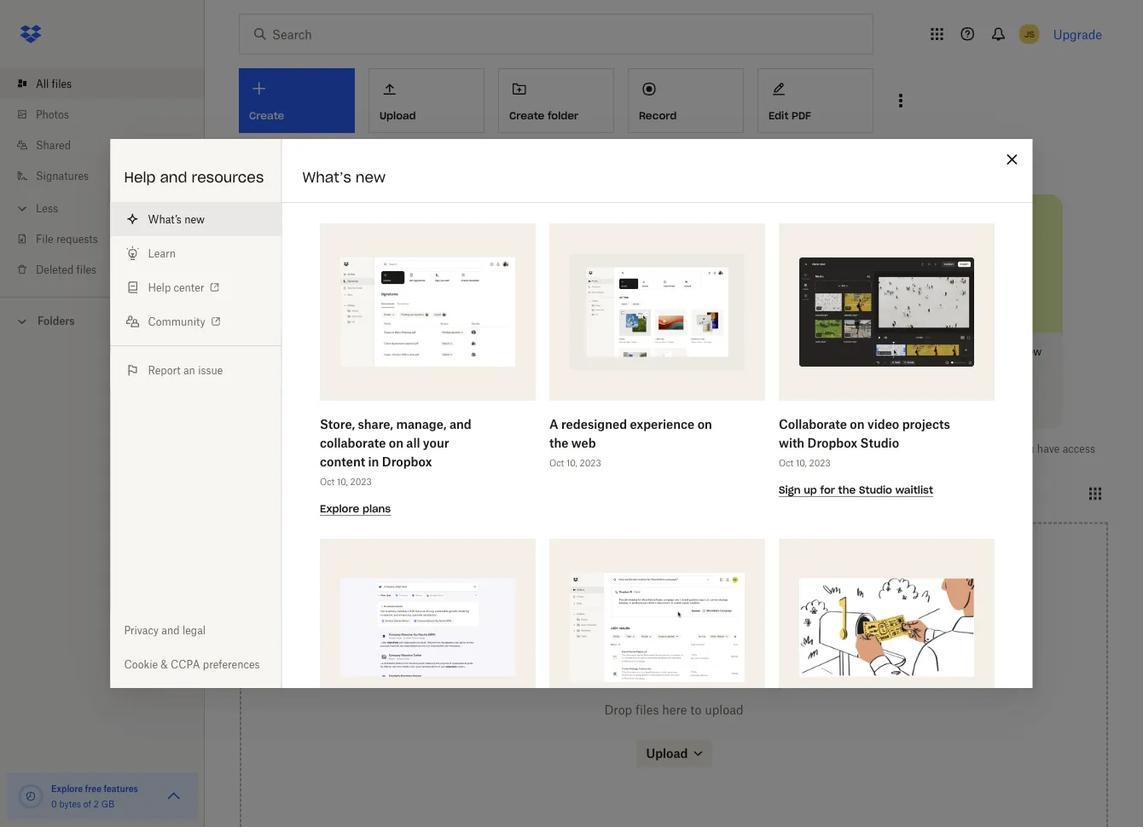 Task type: locate. For each thing, give the bounding box(es) containing it.
studio down video
[[860, 436, 899, 450]]

control
[[949, 346, 983, 358]]

report an issue link
[[110, 353, 281, 387]]

explore for explore free features 0 bytes of 2 gb
[[51, 784, 83, 794]]

store,
[[319, 417, 355, 431]]

1 horizontal spatial to
[[623, 346, 633, 358]]

0 vertical spatial the
[[549, 436, 568, 450]]

on left all
[[388, 436, 403, 450]]

and inside install on desktop to work on files offline and stay synced.
[[733, 346, 751, 358]]

record
[[639, 109, 677, 122]]

share, inside upload files and folders to edit, share, sign, and more.
[[409, 346, 438, 358]]

2023 inside a redesigned experience on the web oct 10, 2023
[[579, 458, 601, 468]]

explore inside 'explore free features 0 bytes of 2 gb'
[[51, 784, 83, 794]]

files right deleted on the left top
[[76, 263, 97, 276]]

all files
[[36, 77, 72, 90], [239, 439, 295, 459]]

2 horizontal spatial to
[[690, 703, 702, 717]]

1 vertical spatial explore
[[51, 784, 83, 794]]

only you have access
[[992, 443, 1095, 456]]

with left anyone
[[866, 346, 888, 358]]

0 horizontal spatial oct
[[319, 476, 334, 487]]

1 vertical spatial all files
[[239, 439, 295, 459]]

and right the offline
[[733, 346, 751, 358]]

files inside share files with anyone and control edit or view access.
[[844, 346, 864, 358]]

to right "here"
[[690, 703, 702, 717]]

0 horizontal spatial with
[[307, 157, 332, 171]]

0 horizontal spatial the
[[549, 436, 568, 450]]

recents
[[253, 488, 291, 500]]

here
[[662, 703, 687, 717]]

oct
[[549, 458, 564, 468], [778, 458, 793, 468], [319, 476, 334, 487]]

cookie & ccpa preferences
[[124, 658, 260, 671]]

preferences
[[203, 658, 260, 671]]

starred button
[[312, 480, 376, 508]]

upgrade link
[[1053, 27, 1102, 41]]

0 vertical spatial all files
[[36, 77, 72, 90]]

1 vertical spatial what's new
[[148, 213, 205, 226]]

1 vertical spatial share,
[[358, 417, 393, 431]]

learn
[[148, 247, 176, 260]]

2
[[94, 799, 99, 810]]

help and resources dialog
[[110, 139, 1033, 828]]

oct inside collaborate on video projects with dropbox studio oct 10, 2023
[[778, 458, 793, 468]]

and left control
[[928, 346, 946, 358]]

access.
[[812, 363, 847, 375]]

oct up starred
[[319, 476, 334, 487]]

2 horizontal spatial with
[[866, 346, 888, 358]]

0 horizontal spatial explore
[[51, 784, 83, 794]]

files up photos
[[52, 77, 72, 90]]

content
[[319, 454, 365, 469]]

signatures link
[[14, 160, 205, 191]]

with inside share files with anyone and control edit or view access.
[[866, 346, 888, 358]]

2 vertical spatial with
[[778, 436, 804, 450]]

studio inside collaborate on video projects with dropbox studio oct 10, 2023
[[860, 436, 899, 450]]

upload
[[256, 346, 291, 358]]

deleted files link
[[14, 254, 205, 285]]

help for help center
[[148, 281, 171, 294]]

10,
[[566, 458, 577, 468], [795, 458, 806, 468], [336, 476, 347, 487]]

0 horizontal spatial what's new
[[148, 213, 205, 226]]

0 vertical spatial help
[[124, 168, 156, 186]]

0 vertical spatial what's
[[302, 168, 351, 186]]

10, up up at the right of the page
[[795, 458, 806, 468]]

0 vertical spatial share,
[[409, 346, 438, 358]]

0 vertical spatial explore
[[319, 502, 359, 516]]

what's right the get
[[302, 168, 351, 186]]

all inside list item
[[36, 77, 49, 90]]

2023 up starred
[[350, 476, 371, 487]]

in
[[368, 454, 379, 469]]

2023 up for
[[809, 458, 830, 468]]

on inside collaborate on video projects with dropbox studio oct 10, 2023
[[850, 417, 864, 431]]

on left video
[[850, 417, 864, 431]]

edit,
[[386, 346, 407, 358]]

files left the offline
[[677, 346, 697, 358]]

1 horizontal spatial oct
[[549, 458, 564, 468]]

less
[[36, 202, 58, 215]]

oct inside a redesigned experience on the web oct 10, 2023
[[549, 458, 564, 468]]

oct down a
[[549, 458, 564, 468]]

have
[[1037, 443, 1060, 456]]

view
[[1020, 346, 1042, 358]]

the
[[549, 436, 568, 450], [838, 484, 855, 497]]

studio
[[860, 436, 899, 450], [859, 484, 892, 497]]

signatures
[[36, 169, 89, 182]]

all files up recents button in the left bottom of the page
[[239, 439, 295, 459]]

share, right edit,
[[409, 346, 438, 358]]

with right started
[[307, 157, 332, 171]]

0 horizontal spatial 2023
[[350, 476, 371, 487]]

files right share
[[844, 346, 864, 358]]

with down collaborate
[[778, 436, 804, 450]]

1 vertical spatial new
[[184, 213, 205, 226]]

record button
[[628, 68, 744, 133]]

1 horizontal spatial explore
[[319, 502, 359, 516]]

1 horizontal spatial 10,
[[566, 458, 577, 468]]

install on desktop to work on files offline and stay synced.
[[534, 346, 751, 375]]

edit
[[986, 346, 1004, 358]]

and left legal
[[162, 624, 180, 637]]

of
[[83, 799, 91, 810]]

0 horizontal spatial all
[[36, 77, 49, 90]]

2023 inside 'store, share, manage, and collaborate on all your content in dropbox oct 10, 2023'
[[350, 476, 371, 487]]

files
[[52, 77, 72, 90], [76, 263, 97, 276], [293, 346, 314, 358], [677, 346, 697, 358], [844, 346, 864, 358], [262, 439, 295, 459], [636, 703, 659, 717]]

0 horizontal spatial share,
[[358, 417, 393, 431]]

0 horizontal spatial to
[[373, 346, 383, 358]]

2 horizontal spatial 10,
[[795, 458, 806, 468]]

2 horizontal spatial 2023
[[809, 458, 830, 468]]

share, up the collaborate
[[358, 417, 393, 431]]

to left work
[[623, 346, 633, 358]]

started
[[263, 157, 304, 171]]

files inside 'link'
[[76, 263, 97, 276]]

to
[[373, 346, 383, 358], [623, 346, 633, 358], [690, 703, 702, 717]]

collaborate on video projects with dropbox studio oct 10, 2023
[[778, 417, 950, 468]]

ccpa
[[171, 658, 200, 671]]

0 vertical spatial what's new
[[302, 168, 386, 186]]

all up recents button in the left bottom of the page
[[239, 439, 257, 459]]

10, inside a redesigned experience on the web oct 10, 2023
[[566, 458, 577, 468]]

shared
[[36, 139, 71, 151]]

dropbox down collaborate
[[807, 436, 857, 450]]

the right for
[[838, 484, 855, 497]]

0 vertical spatial with
[[307, 157, 332, 171]]

photos link
[[14, 99, 205, 130]]

1 horizontal spatial new
[[356, 168, 386, 186]]

bytes
[[59, 799, 81, 810]]

0 horizontal spatial 10,
[[336, 476, 347, 487]]

all
[[36, 77, 49, 90], [239, 439, 257, 459]]

work
[[635, 346, 659, 358]]

0 vertical spatial studio
[[860, 436, 899, 450]]

resources
[[192, 168, 264, 186]]

files right upload
[[293, 346, 314, 358]]

share,
[[409, 346, 438, 358], [358, 417, 393, 431]]

1 horizontal spatial the
[[838, 484, 855, 497]]

install
[[534, 346, 564, 358]]

folder
[[548, 109, 578, 122]]

to left edit,
[[373, 346, 383, 358]]

files inside list item
[[52, 77, 72, 90]]

0 horizontal spatial all files
[[36, 77, 72, 90]]

2 horizontal spatial oct
[[778, 458, 793, 468]]

learn link
[[110, 236, 281, 270]]

explore up bytes
[[51, 784, 83, 794]]

explore
[[319, 502, 359, 516], [51, 784, 83, 794]]

1 vertical spatial all
[[239, 439, 257, 459]]

pdf
[[792, 109, 811, 122]]

2023 down web
[[579, 458, 601, 468]]

on inside a redesigned experience on the web oct 10, 2023
[[697, 417, 712, 431]]

oct up sign
[[778, 458, 793, 468]]

0 vertical spatial new
[[356, 168, 386, 186]]

requests
[[56, 232, 98, 245]]

video
[[867, 417, 899, 431]]

what's up learn
[[148, 213, 182, 226]]

1 horizontal spatial 2023
[[579, 458, 601, 468]]

list containing all files
[[0, 58, 205, 297]]

all up photos
[[36, 77, 49, 90]]

1 horizontal spatial with
[[778, 436, 804, 450]]

upgrade
[[1053, 27, 1102, 41]]

drop files here to upload
[[604, 703, 744, 717]]

with inside collaborate on video projects with dropbox studio oct 10, 2023
[[778, 436, 804, 450]]

on right the experience
[[697, 417, 712, 431]]

what's new inside button
[[148, 213, 205, 226]]

to inside install on desktop to work on files offline and stay synced.
[[623, 346, 633, 358]]

0 vertical spatial all
[[36, 77, 49, 90]]

get
[[239, 157, 260, 171]]

sign up for the studio waitlist link
[[778, 482, 933, 497]]

dropbox inside 'store, share, manage, and collaborate on all your content in dropbox oct 10, 2023'
[[382, 454, 432, 469]]

dropbox down all
[[382, 454, 432, 469]]

sign up for the studio waitlist
[[778, 484, 933, 497]]

1 horizontal spatial what's new
[[302, 168, 386, 186]]

1 horizontal spatial share,
[[409, 346, 438, 358]]

dropbox right started
[[335, 157, 383, 171]]

1 vertical spatial dropbox
[[807, 436, 857, 450]]

2 vertical spatial dropbox
[[382, 454, 432, 469]]

the all files section of dropbox image
[[569, 254, 744, 371]]

on right work
[[662, 346, 674, 358]]

and right the 'manage,'
[[449, 417, 471, 431]]

quota usage element
[[17, 783, 44, 810]]

a redesigned experience on the web oct 10, 2023
[[549, 417, 712, 468]]

what's
[[302, 168, 351, 186], [148, 213, 182, 226]]

1 horizontal spatial all files
[[239, 439, 295, 459]]

the down a
[[549, 436, 568, 450]]

1 vertical spatial help
[[148, 281, 171, 294]]

report an issue
[[148, 364, 223, 377]]

drop
[[604, 703, 632, 717]]

cookie & ccpa preferences button
[[110, 648, 281, 682]]

new
[[356, 168, 386, 186], [184, 213, 205, 226]]

all files up photos
[[36, 77, 72, 90]]

on inside 'store, share, manage, and collaborate on all your content in dropbox oct 10, 2023'
[[388, 436, 403, 450]]

10, up starred
[[336, 476, 347, 487]]

and
[[160, 168, 187, 186], [316, 346, 334, 358], [467, 346, 485, 358], [733, 346, 751, 358], [928, 346, 946, 358], [449, 417, 471, 431], [162, 624, 180, 637]]

explore down starred
[[319, 502, 359, 516]]

1 vertical spatial the
[[838, 484, 855, 497]]

with
[[307, 157, 332, 171], [866, 346, 888, 358], [778, 436, 804, 450]]

10, down web
[[566, 458, 577, 468]]

issue
[[198, 364, 223, 377]]

help down shared link
[[124, 168, 156, 186]]

explore inside help and resources dialog
[[319, 502, 359, 516]]

1 vertical spatial with
[[866, 346, 888, 358]]

1 vertical spatial what's
[[148, 213, 182, 226]]

and up what's new button
[[160, 168, 187, 186]]

someone looking at a paper coupon image
[[799, 579, 974, 677]]

list
[[0, 58, 205, 297]]

0 horizontal spatial what's
[[148, 213, 182, 226]]

web
[[571, 436, 596, 450]]

help left center
[[148, 281, 171, 294]]

only
[[992, 443, 1014, 456]]

privacy and legal link
[[110, 613, 281, 648]]

files inside install on desktop to work on files offline and stay synced.
[[677, 346, 697, 358]]

dropbox
[[335, 157, 383, 171], [807, 436, 857, 450], [382, 454, 432, 469]]

0 horizontal spatial new
[[184, 213, 205, 226]]

studio left waitlist
[[859, 484, 892, 497]]

recents button
[[239, 480, 305, 508]]



Task type: vqa. For each thing, say whether or not it's contained in the screenshot.
EXPLORE related to Explore free features 0 bytes of 2 GB
yes



Task type: describe. For each thing, give the bounding box(es) containing it.
files inside upload files and folders to edit, share, sign, and more.
[[293, 346, 314, 358]]

all
[[406, 436, 420, 450]]

2023 inside collaborate on video projects with dropbox studio oct 10, 2023
[[809, 458, 830, 468]]

sign
[[778, 484, 800, 497]]

sign,
[[441, 346, 464, 358]]

help for help and resources
[[124, 168, 156, 186]]

explore for explore plans
[[319, 502, 359, 516]]

edit
[[769, 109, 789, 122]]

&
[[161, 658, 168, 671]]

features
[[104, 784, 138, 794]]

what's inside button
[[148, 213, 182, 226]]

folders button
[[0, 308, 205, 333]]

files up recents button in the left bottom of the page
[[262, 439, 295, 459]]

stay
[[534, 363, 554, 375]]

on up synced.
[[567, 346, 579, 358]]

plans
[[362, 502, 391, 516]]

center
[[174, 281, 204, 294]]

redesigned
[[561, 417, 627, 431]]

all files link
[[14, 68, 205, 99]]

experience
[[630, 417, 694, 431]]

explore plans
[[319, 502, 391, 516]]

with dropbox studio, users can collaborate on video projects image
[[799, 258, 974, 367]]

all files list item
[[0, 68, 205, 99]]

10, inside 'store, share, manage, and collaborate on all your content in dropbox oct 10, 2023'
[[336, 476, 347, 487]]

1 horizontal spatial all
[[239, 439, 257, 459]]

share, inside 'store, share, manage, and collaborate on all your content in dropbox oct 10, 2023'
[[358, 417, 393, 431]]

file
[[36, 232, 53, 245]]

1 horizontal spatial what's
[[302, 168, 351, 186]]

and inside share files with anyone and control edit or view access.
[[928, 346, 946, 358]]

dash answer screen image
[[340, 579, 515, 677]]

community link
[[110, 305, 281, 339]]

share
[[812, 346, 841, 358]]

help and resources
[[124, 168, 264, 186]]

for
[[820, 484, 835, 497]]

new inside button
[[184, 213, 205, 226]]

0 vertical spatial dropbox
[[335, 157, 383, 171]]

what's new button
[[110, 202, 281, 236]]

and inside 'store, share, manage, and collaborate on all your content in dropbox oct 10, 2023'
[[449, 417, 471, 431]]

dropbox image
[[14, 17, 48, 51]]

up
[[803, 484, 817, 497]]

photos
[[36, 108, 69, 121]]

waitlist
[[895, 484, 933, 497]]

access
[[1063, 443, 1095, 456]]

upload files and folders to edit, share, sign, and more.
[[256, 346, 485, 375]]

upload
[[705, 703, 744, 717]]

with for files
[[866, 346, 888, 358]]

10, inside collaborate on video projects with dropbox studio oct 10, 2023
[[795, 458, 806, 468]]

less image
[[14, 200, 31, 217]]

and right sign,
[[467, 346, 485, 358]]

dropbox inside collaborate on video projects with dropbox studio oct 10, 2023
[[807, 436, 857, 450]]

to for install
[[623, 346, 633, 358]]

file requests link
[[14, 224, 205, 254]]

privacy
[[124, 624, 159, 637]]

store, share, manage, and collaborate on all your content in dropbox oct 10, 2023
[[319, 417, 471, 487]]

legal
[[182, 624, 206, 637]]

gb
[[101, 799, 114, 810]]

projects
[[902, 417, 950, 431]]

anyone
[[891, 346, 925, 358]]

folders
[[337, 346, 370, 358]]

your
[[423, 436, 449, 450]]

create folder button
[[498, 68, 614, 133]]

you
[[1017, 443, 1034, 456]]

edit pdf
[[769, 109, 811, 122]]

shared link
[[14, 130, 205, 160]]

to inside upload files and folders to edit, share, sign, and more.
[[373, 346, 383, 358]]

community
[[148, 315, 205, 328]]

folders
[[38, 315, 75, 328]]

report
[[148, 364, 181, 377]]

starred
[[326, 488, 362, 500]]

to for drop
[[690, 703, 702, 717]]

the inside a redesigned experience on the web oct 10, 2023
[[549, 436, 568, 450]]

manage,
[[396, 417, 446, 431]]

an
[[183, 364, 195, 377]]

edit pdf button
[[758, 68, 874, 133]]

all files inside all files link
[[36, 77, 72, 90]]

and left folders
[[316, 346, 334, 358]]

collaborate
[[319, 436, 385, 450]]

explore plans link
[[319, 501, 391, 516]]

with for started
[[307, 157, 332, 171]]

the entry point screen of dropbox sign image
[[340, 258, 515, 367]]

privacy and legal
[[124, 624, 206, 637]]

cookie
[[124, 658, 158, 671]]

desktop
[[582, 346, 620, 358]]

help center link
[[110, 270, 281, 305]]

collaborate
[[778, 417, 847, 431]]

dropbox ai helps users search for files in their folders image
[[569, 573, 744, 683]]

more.
[[256, 363, 283, 375]]

synced.
[[557, 363, 594, 375]]

1 vertical spatial studio
[[859, 484, 892, 497]]

oct inside 'store, share, manage, and collaborate on all your content in dropbox oct 10, 2023'
[[319, 476, 334, 487]]

free
[[85, 784, 102, 794]]

explore free features 0 bytes of 2 gb
[[51, 784, 138, 810]]

a
[[549, 417, 558, 431]]

files left "here"
[[636, 703, 659, 717]]

deleted files
[[36, 263, 97, 276]]



